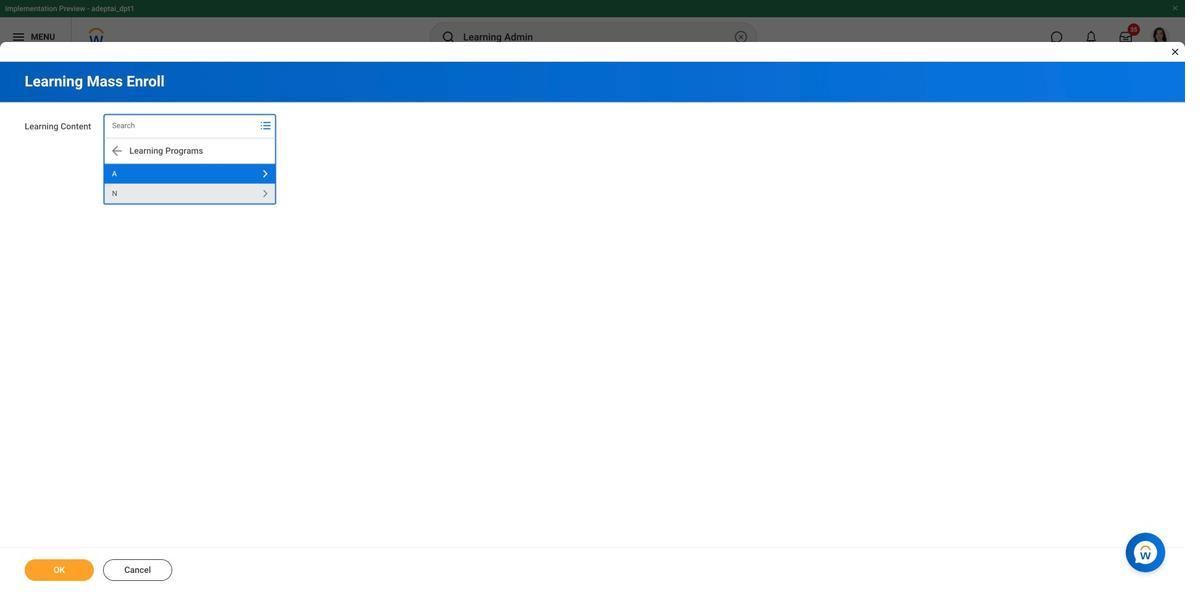 Task type: locate. For each thing, give the bounding box(es) containing it.
banner
[[0, 0, 1186, 57]]

main content
[[0, 62, 1186, 592]]

chevron right small image
[[258, 166, 273, 181], [258, 186, 273, 201]]

dialog
[[0, 0, 1186, 592]]

prompts image
[[259, 118, 273, 133]]

search image
[[441, 30, 456, 44]]

0 vertical spatial chevron right small image
[[258, 166, 273, 181]]

inbox large image
[[1120, 31, 1133, 43]]

1 chevron right small image from the top
[[258, 166, 273, 181]]

2 chevron right small image from the top
[[258, 186, 273, 201]]

1 vertical spatial chevron right small image
[[258, 186, 273, 201]]



Task type: vqa. For each thing, say whether or not it's contained in the screenshot.
dialog
yes



Task type: describe. For each thing, give the bounding box(es) containing it.
close environment banner image
[[1172, 4, 1180, 12]]

Search field
[[104, 115, 256, 137]]

arrow left image
[[110, 144, 125, 158]]

profile logan mcneil element
[[1144, 23, 1178, 51]]

x circle image
[[734, 30, 749, 44]]

workday assistant region
[[1127, 528, 1171, 573]]

close learning mass enroll image
[[1171, 47, 1181, 57]]

notifications large image
[[1086, 31, 1098, 43]]



